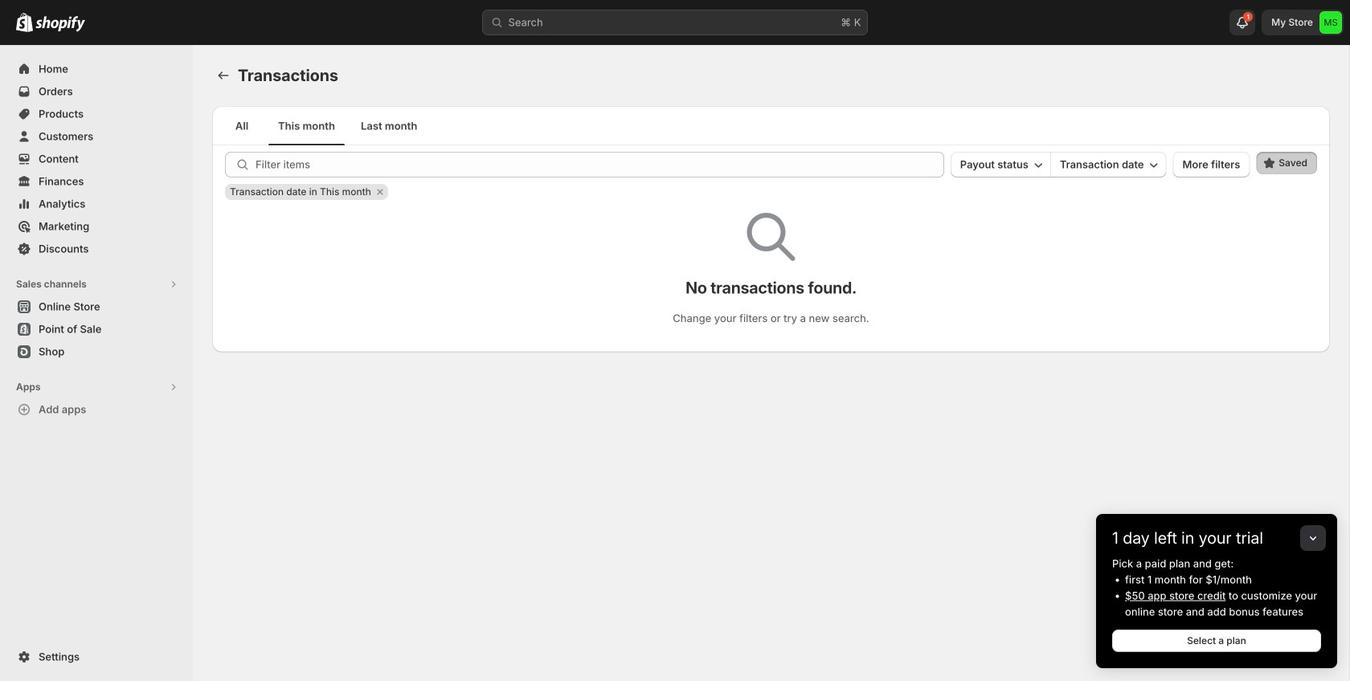 Task type: vqa. For each thing, say whether or not it's contained in the screenshot.
leftmost Shopify image
yes



Task type: locate. For each thing, give the bounding box(es) containing it.
1 horizontal spatial shopify image
[[35, 16, 85, 32]]

tab list
[[219, 106, 1324, 146]]

shopify image
[[16, 13, 33, 32], [35, 16, 85, 32]]

my store image
[[1320, 11, 1343, 34]]

Filter items text field
[[256, 152, 945, 178]]

0 horizontal spatial shopify image
[[16, 13, 33, 32]]

empty search results image
[[747, 213, 796, 261]]



